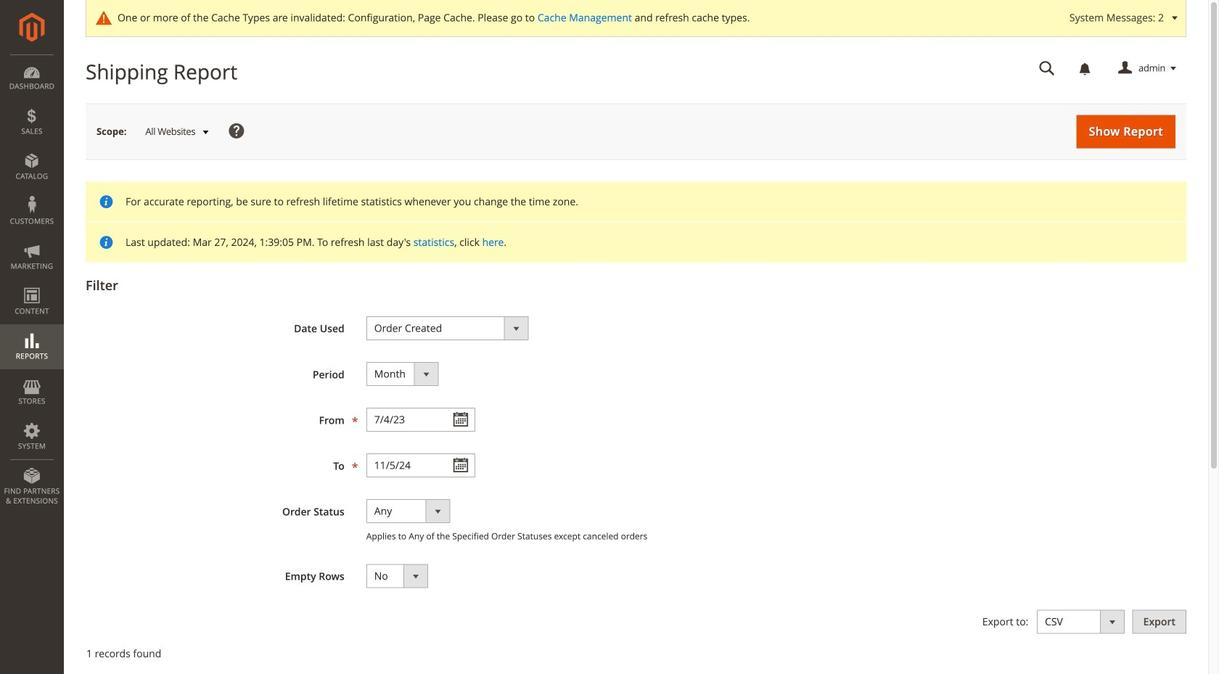 Task type: locate. For each thing, give the bounding box(es) containing it.
menu bar
[[0, 54, 64, 513]]

None text field
[[1029, 56, 1066, 81], [366, 408, 475, 432], [366, 454, 475, 478], [1029, 56, 1066, 81], [366, 408, 475, 432], [366, 454, 475, 478]]

magento admin panel image
[[19, 12, 45, 42]]



